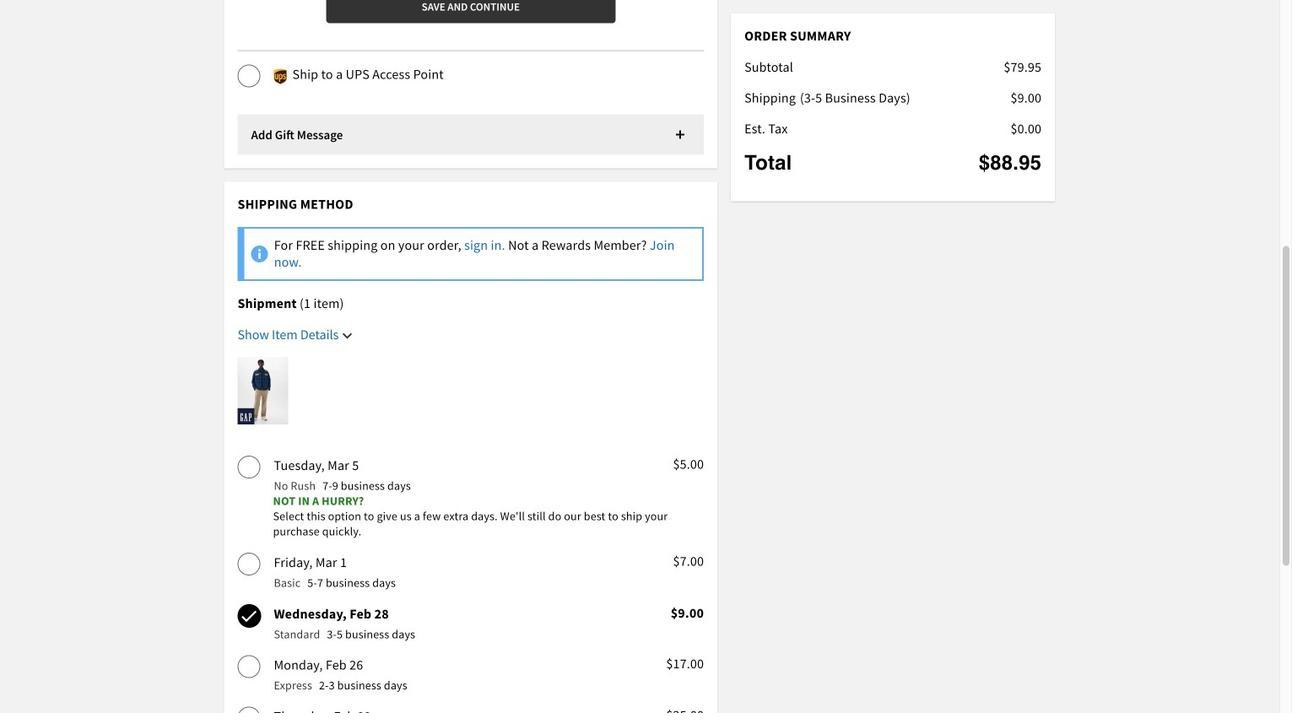 Task type: vqa. For each thing, say whether or not it's contained in the screenshot.
Back Button IMAGE
no



Task type: locate. For each thing, give the bounding box(es) containing it.
ups logo image
[[274, 69, 287, 85]]

product image
[[238, 357, 288, 424]]



